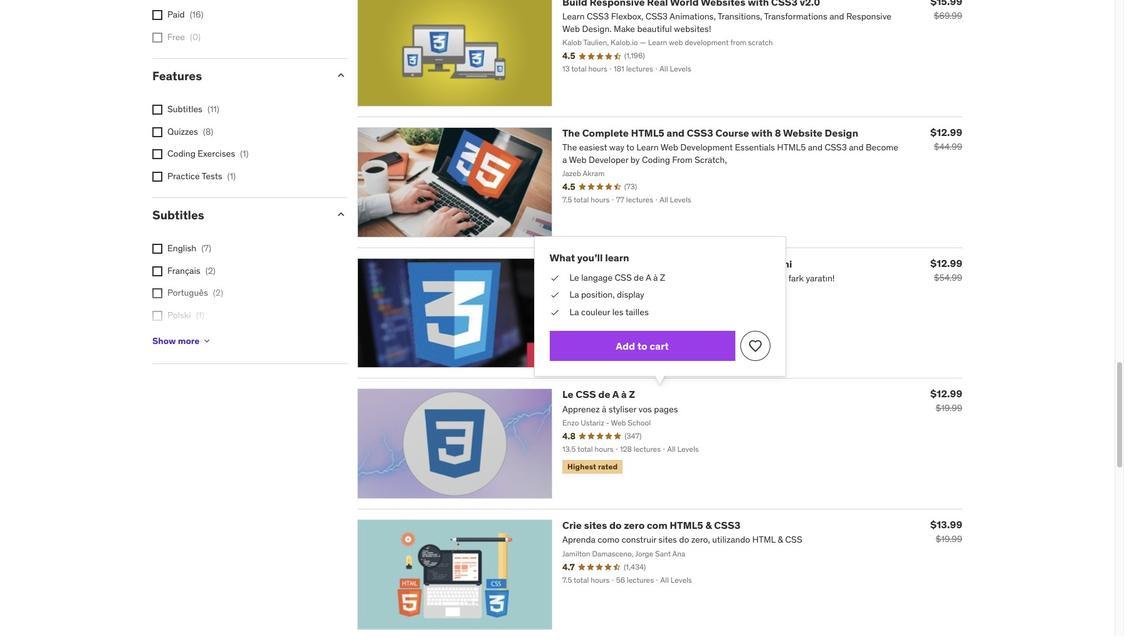 Task type: vqa. For each thing, say whether or not it's contained in the screenshot.


Task type: locate. For each thing, give the bounding box(es) containing it.
xsmall image right more
[[202, 336, 212, 346]]

lectures
[[634, 444, 661, 454]]

xsmall image left português
[[152, 289, 162, 299]]

school
[[628, 418, 651, 428]]

1 vertical spatial de
[[598, 388, 611, 401]]

uygulamalı
[[589, 257, 642, 270]]

css3 right &
[[714, 519, 741, 532]]

couleur
[[581, 307, 610, 318]]

2 horizontal spatial css
[[716, 257, 733, 270]]

0 vertical spatial z
[[660, 272, 665, 283]]

a up styliser
[[613, 388, 619, 401]]

0 vertical spatial à
[[653, 272, 658, 283]]

0 vertical spatial $12.99
[[931, 126, 963, 138]]

à down the le css de a à z 'link'
[[602, 404, 607, 415]]

1 vertical spatial a
[[613, 388, 619, 401]]

2 la from the top
[[570, 307, 579, 318]]

13.5
[[563, 444, 576, 454]]

le inside "le css de a à z apprenez à styliser vos pages enzo ustariz - web school"
[[563, 388, 574, 401]]

a down css - uygulamali css - flexbox - css grid eğitimi
[[646, 272, 651, 283]]

(1) right exercises
[[240, 148, 249, 159]]

128 lectures
[[620, 444, 661, 454]]

$44.99
[[934, 141, 963, 152]]

0 horizontal spatial à
[[602, 404, 607, 415]]

1 small image from the top
[[335, 69, 347, 82]]

1 $19.99 from the top
[[936, 403, 963, 414]]

small image for subtitles
[[335, 208, 347, 221]]

0 vertical spatial la
[[570, 289, 579, 301]]

html5 left &
[[670, 519, 703, 532]]

1 horizontal spatial css
[[644, 257, 662, 270]]

2 $19.99 from the top
[[936, 534, 963, 545]]

highest
[[568, 462, 596, 471]]

0 vertical spatial subtitles
[[167, 103, 202, 115]]

-
[[582, 257, 586, 270], [664, 257, 668, 270], [709, 257, 713, 270], [606, 418, 609, 428]]

features button
[[152, 68, 325, 83]]

(2) right português
[[213, 287, 223, 299]]

xsmall image left coding on the left top of page
[[152, 149, 162, 159]]

la left position, on the top right of the page
[[570, 289, 579, 301]]

$19.99 inside $13.99 $19.99
[[936, 534, 963, 545]]

1 vertical spatial css
[[576, 388, 596, 401]]

quizzes (8)
[[167, 126, 213, 137]]

xsmall image left paid
[[152, 10, 162, 20]]

xsmall image for practice tests (1)
[[152, 172, 162, 182]]

add to cart button
[[550, 331, 735, 361]]

css - uygulamalı css - flexbox - css grid eğitimi link
[[563, 257, 792, 270]]

à up styliser
[[621, 388, 627, 401]]

css3
[[687, 127, 713, 139], [714, 519, 741, 532]]

português
[[167, 287, 208, 299]]

0 horizontal spatial a
[[613, 388, 619, 401]]

$12.99 for css - uygulamalı css - flexbox - css grid eğitimi
[[931, 257, 963, 269]]

(1)
[[240, 148, 249, 159], [227, 170, 236, 182], [196, 310, 204, 321]]

xsmall image inside show more button
[[202, 336, 212, 346]]

css3 right and
[[687, 127, 713, 139]]

0 vertical spatial small image
[[335, 69, 347, 82]]

1 vertical spatial css3
[[714, 519, 741, 532]]

3 $12.99 from the top
[[931, 388, 963, 400]]

français (2)
[[167, 265, 216, 276]]

1 vertical spatial $19.99
[[936, 534, 963, 545]]

4.8
[[563, 431, 576, 442]]

xsmall image left quizzes
[[152, 127, 162, 137]]

small image
[[335, 69, 347, 82], [335, 208, 347, 221]]

1 $12.99 from the top
[[931, 126, 963, 138]]

small image for features
[[335, 69, 347, 82]]

(1) right tests
[[227, 170, 236, 182]]

free (0)
[[167, 31, 201, 42]]

2 horizontal spatial (1)
[[240, 148, 249, 159]]

0 horizontal spatial html5
[[631, 127, 665, 139]]

0 vertical spatial (1)
[[240, 148, 249, 159]]

0 vertical spatial $19.99
[[936, 403, 963, 414]]

română
[[167, 332, 200, 343]]

crie
[[563, 519, 582, 532]]

subtitles for subtitles (11)
[[167, 103, 202, 115]]

2 vertical spatial à
[[602, 404, 607, 415]]

1 horizontal spatial (1)
[[227, 170, 236, 182]]

français
[[167, 265, 200, 276]]

flexbox
[[670, 257, 707, 270]]

la left couleur
[[570, 307, 579, 318]]

a
[[646, 272, 651, 283], [613, 388, 619, 401]]

xsmall image left subtitles (11) on the left top of the page
[[152, 105, 162, 115]]

2 horizontal spatial à
[[653, 272, 658, 283]]

more
[[178, 335, 200, 347]]

css down 'uygulamalı'
[[615, 272, 632, 283]]

zero
[[624, 519, 645, 532]]

à
[[653, 272, 658, 283], [621, 388, 627, 401], [602, 404, 607, 415]]

1 horizontal spatial z
[[660, 272, 665, 283]]

le up apprenez
[[563, 388, 574, 401]]

$12.99 $54.99
[[931, 257, 963, 283]]

paid (16)
[[167, 9, 204, 20]]

css
[[615, 272, 632, 283], [576, 388, 596, 401]]

css
[[563, 257, 580, 270], [644, 257, 662, 270], [716, 257, 733, 270]]

show more
[[152, 335, 200, 347]]

practice tests (1)
[[167, 170, 236, 182]]

(11)
[[208, 103, 219, 115]]

à down css - uygulamalı css - flexbox - css grid eğitimi link
[[653, 272, 658, 283]]

1 vertical spatial (1)
[[227, 170, 236, 182]]

add
[[616, 340, 635, 352]]

1 vertical spatial subtitles
[[152, 208, 204, 223]]

coding exercises (1)
[[167, 148, 249, 159]]

z inside "le css de a à z apprenez à styliser vos pages enzo ustariz - web school"
[[629, 388, 635, 401]]

z up styliser
[[629, 388, 635, 401]]

$12.99
[[931, 126, 963, 138], [931, 257, 963, 269], [931, 388, 963, 400]]

(2) down (7)
[[206, 265, 216, 276]]

(2)
[[206, 265, 216, 276], [213, 287, 223, 299]]

subtitles (11)
[[167, 103, 219, 115]]

0 vertical spatial html5
[[631, 127, 665, 139]]

de up styliser
[[598, 388, 611, 401]]

2 $12.99 from the top
[[931, 257, 963, 269]]

0 vertical spatial le
[[570, 272, 579, 283]]

xsmall image for français (2)
[[152, 266, 162, 276]]

0 horizontal spatial z
[[629, 388, 635, 401]]

2 vertical spatial $12.99
[[931, 388, 963, 400]]

z
[[660, 272, 665, 283], [629, 388, 635, 401]]

xsmall image for paid (16)
[[152, 10, 162, 20]]

z down css - uygulamali css - flexbox - css grid eğitimi
[[660, 272, 665, 283]]

1 vertical spatial le
[[563, 388, 574, 401]]

cart
[[650, 340, 669, 352]]

(1) right polski
[[196, 310, 204, 321]]

web
[[611, 418, 626, 428]]

html5 left and
[[631, 127, 665, 139]]

free
[[167, 31, 185, 42]]

128
[[620, 444, 632, 454]]

3 css from the left
[[716, 257, 733, 270]]

crie sites do zero com html5 & css3
[[563, 519, 741, 532]]

learn
[[605, 252, 629, 264]]

xsmall image
[[152, 10, 162, 20], [152, 105, 162, 115], [152, 127, 162, 137], [152, 149, 162, 159], [152, 172, 162, 182], [152, 266, 162, 276], [550, 272, 560, 284], [152, 289, 162, 299], [550, 307, 560, 319], [152, 311, 162, 321]]

1 horizontal spatial css3
[[714, 519, 741, 532]]

0 horizontal spatial (1)
[[196, 310, 204, 321]]

(8)
[[203, 126, 213, 137]]

show
[[152, 335, 176, 347]]

le for langage
[[570, 272, 579, 283]]

subtitles for subtitles
[[152, 208, 204, 223]]

1 vertical spatial small image
[[335, 208, 347, 221]]

css up apprenez
[[576, 388, 596, 401]]

1 vertical spatial (2)
[[213, 287, 223, 299]]

xsmall image left 'français'
[[152, 266, 162, 276]]

0 horizontal spatial css
[[563, 257, 580, 270]]

0 horizontal spatial css3
[[687, 127, 713, 139]]

subtitles up english
[[152, 208, 204, 223]]

0 horizontal spatial css
[[576, 388, 596, 401]]

xsmall image
[[152, 32, 162, 42], [152, 244, 162, 254], [550, 289, 560, 302], [202, 336, 212, 346]]

quizzes
[[167, 126, 198, 137]]

subtitles
[[167, 103, 202, 115], [152, 208, 204, 223]]

de up display at the top right
[[634, 272, 644, 283]]

xsmall image left polski
[[152, 311, 162, 321]]

- left flexbox
[[664, 257, 668, 270]]

to
[[638, 340, 648, 352]]

1 vertical spatial la
[[570, 307, 579, 318]]

(16)
[[190, 9, 204, 20]]

1 horizontal spatial à
[[621, 388, 627, 401]]

$19.99 inside $12.99 $19.99
[[936, 403, 963, 414]]

1 la from the top
[[570, 289, 579, 301]]

2 vertical spatial (1)
[[196, 310, 204, 321]]

1 vertical spatial z
[[629, 388, 635, 401]]

subtitles up quizzes
[[167, 103, 202, 115]]

$19.99
[[936, 403, 963, 414], [936, 534, 963, 545]]

&
[[706, 519, 712, 532]]

add to cart
[[616, 340, 669, 352]]

xsmall image left practice at top
[[152, 172, 162, 182]]

1 vertical spatial à
[[621, 388, 627, 401]]

ustariz
[[581, 418, 604, 428]]

$19.99 for $12.99
[[936, 403, 963, 414]]

le left "langage"
[[570, 272, 579, 283]]

a inside "le css de a à z apprenez à styliser vos pages enzo ustariz - web school"
[[613, 388, 619, 401]]

the
[[563, 127, 580, 139]]

1 horizontal spatial de
[[634, 272, 644, 283]]

- left web at the bottom right of the page
[[606, 418, 609, 428]]

2 small image from the top
[[335, 208, 347, 221]]

css inside "le css de a à z apprenez à styliser vos pages enzo ustariz - web school"
[[576, 388, 596, 401]]

1 vertical spatial $12.99
[[931, 257, 963, 269]]

0 vertical spatial (2)
[[206, 265, 216, 276]]

$13.99 $19.99
[[931, 519, 963, 545]]

1 horizontal spatial a
[[646, 272, 651, 283]]

0 horizontal spatial de
[[598, 388, 611, 401]]

0 vertical spatial a
[[646, 272, 651, 283]]

(7)
[[201, 243, 211, 254]]

1 vertical spatial html5
[[670, 519, 703, 532]]

the complete html5 and css3  course with 8 website design
[[563, 127, 859, 139]]

1 horizontal spatial css
[[615, 272, 632, 283]]

0 vertical spatial de
[[634, 272, 644, 283]]

0 vertical spatial css
[[615, 272, 632, 283]]

eğitimi
[[758, 257, 792, 270]]

html5
[[631, 127, 665, 139], [670, 519, 703, 532]]



Task type: describe. For each thing, give the bounding box(es) containing it.
features
[[152, 68, 202, 83]]

what
[[550, 252, 575, 264]]

$12.99 for the complete html5 and css3  course with 8 website design
[[931, 126, 963, 138]]

$54.99
[[934, 272, 963, 283]]

xsmall image down what
[[550, 289, 560, 302]]

do
[[610, 519, 622, 532]]

la for la position, display
[[570, 289, 579, 301]]

tests
[[202, 170, 222, 182]]

0 vertical spatial css3
[[687, 127, 713, 139]]

les
[[612, 307, 624, 318]]

the complete html5 and css3  course with 8 website design link
[[563, 127, 859, 139]]

levels
[[678, 444, 699, 454]]

de inside "le css de a à z apprenez à styliser vos pages enzo ustariz - web school"
[[598, 388, 611, 401]]

$12.99 $19.99
[[931, 388, 963, 414]]

xsmall image for polski (1)
[[152, 311, 162, 321]]

la for la couleur les tailles
[[570, 307, 579, 318]]

wishlist image
[[748, 339, 763, 354]]

le css de a à z apprenez à styliser vos pages enzo ustariz - web school
[[563, 388, 678, 428]]

- inside "le css de a à z apprenez à styliser vos pages enzo ustariz - web school"
[[606, 418, 609, 428]]

xsmall image left english
[[152, 244, 162, 254]]

vos
[[639, 404, 652, 415]]

grid
[[735, 257, 756, 270]]

langage
[[581, 272, 613, 283]]

xsmall image left free
[[152, 32, 162, 42]]

(1) for practice tests (1)
[[227, 170, 236, 182]]

le css de a à z link
[[563, 388, 635, 401]]

1 horizontal spatial html5
[[670, 519, 703, 532]]

you'll
[[577, 252, 603, 264]]

styliser
[[609, 404, 637, 415]]

website
[[783, 127, 823, 139]]

enzo
[[563, 418, 579, 428]]

1 css from the left
[[563, 257, 580, 270]]

exercises
[[198, 148, 235, 159]]

polski (1)
[[167, 310, 204, 321]]

2 css from the left
[[644, 257, 662, 270]]

(2) for français (2)
[[206, 265, 216, 276]]

course
[[716, 127, 749, 139]]

$69.99
[[934, 10, 963, 21]]

le langage css de a à z
[[570, 272, 665, 283]]

crie sites do zero com html5 & css3 link
[[563, 519, 741, 532]]

complete
[[582, 127, 629, 139]]

practice
[[167, 170, 200, 182]]

subtitles button
[[152, 208, 325, 223]]

sites
[[584, 519, 607, 532]]

13.5 total hours
[[563, 444, 614, 454]]

xsmall image left couleur
[[550, 307, 560, 319]]

all
[[667, 444, 676, 454]]

hours
[[595, 444, 614, 454]]

$12.99 $44.99
[[931, 126, 963, 152]]

la position, display
[[570, 289, 644, 301]]

css - uygulamalı css - flexbox - css grid eğitimi
[[563, 257, 792, 270]]

xsmall image down what
[[550, 272, 560, 284]]

and
[[667, 127, 685, 139]]

(1) for coding exercises (1)
[[240, 148, 249, 159]]

pages
[[654, 404, 678, 415]]

english
[[167, 243, 196, 254]]

coding
[[167, 148, 196, 159]]

le for css
[[563, 388, 574, 401]]

português (2)
[[167, 287, 223, 299]]

$13.99
[[931, 519, 963, 531]]

347 reviews element
[[625, 431, 642, 442]]

rated
[[598, 462, 618, 471]]

highest rated
[[568, 462, 618, 471]]

english (7)
[[167, 243, 211, 254]]

(2) for português (2)
[[213, 287, 223, 299]]

(0)
[[190, 31, 201, 42]]

polski
[[167, 310, 191, 321]]

tailles
[[626, 307, 649, 318]]

with
[[752, 127, 773, 139]]

what you'll learn
[[550, 252, 629, 264]]

(347)
[[625, 431, 642, 441]]

display
[[617, 289, 644, 301]]

8
[[775, 127, 781, 139]]

position,
[[581, 289, 615, 301]]

xsmall image for subtitles (11)
[[152, 105, 162, 115]]

la couleur les tailles
[[570, 307, 649, 318]]

design
[[825, 127, 859, 139]]

show more button
[[152, 329, 212, 354]]

xsmall image for coding exercises (1)
[[152, 149, 162, 159]]

- up "langage"
[[582, 257, 586, 270]]

paid
[[167, 9, 185, 20]]

xsmall image for português (2)
[[152, 289, 162, 299]]

$19.99 for $13.99
[[936, 534, 963, 545]]

com
[[647, 519, 668, 532]]

all levels
[[667, 444, 699, 454]]

xsmall image for quizzes (8)
[[152, 127, 162, 137]]

- right flexbox
[[709, 257, 713, 270]]

total
[[578, 444, 593, 454]]



